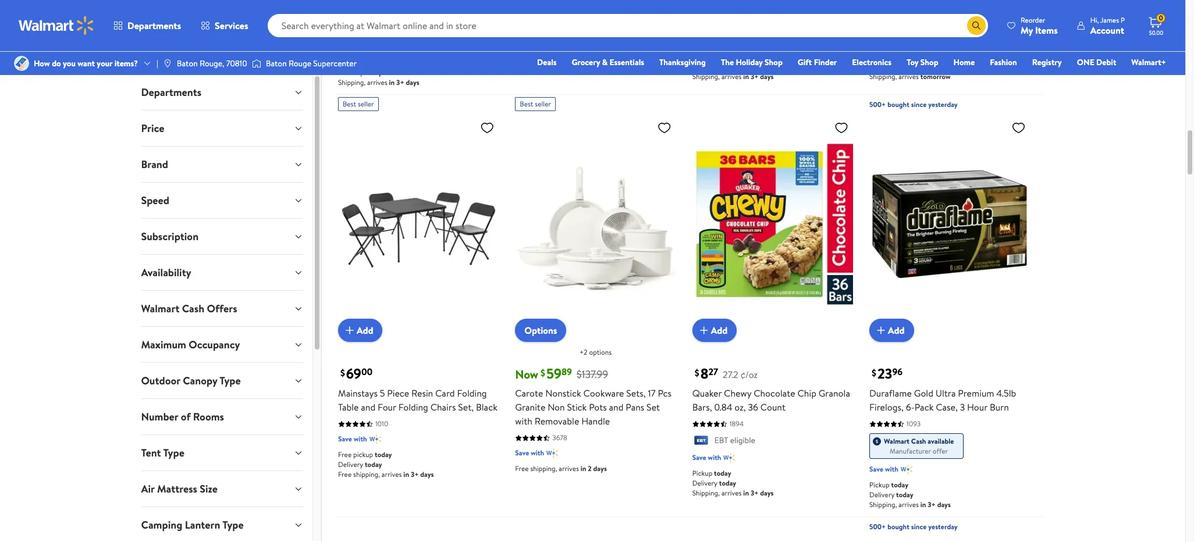 Task type: locate. For each thing, give the bounding box(es) containing it.
departments button
[[104, 12, 191, 40], [132, 75, 313, 110]]

0 vertical spatial walmart plus image
[[370, 41, 381, 53]]

2 horizontal spatial add button
[[870, 319, 914, 343]]

and down mainstays
[[361, 401, 376, 414]]

1 horizontal spatial and
[[609, 401, 624, 414]]

shipping, left grocery
[[531, 49, 557, 59]]

cash
[[182, 302, 204, 316], [912, 437, 927, 447]]

$ for 69
[[341, 367, 345, 379]]

2 horizontal spatial pickup today delivery today shipping, arrives in 3+ days
[[870, 481, 951, 510]]

0 $0.00
[[1150, 13, 1164, 37]]

0 vertical spatial cash
[[182, 302, 204, 316]]

eligible down 1894 on the right bottom
[[730, 435, 756, 447]]

departments
[[127, 19, 181, 32], [141, 85, 201, 100]]

5
[[380, 387, 385, 400]]

0 vertical spatial 500+ bought since yesterday
[[870, 99, 958, 109]]

500+ bought since yesterday down shipping, arrives tomorrow
[[870, 99, 958, 109]]

grocery & essentials
[[572, 56, 644, 68]]

pack
[[915, 401, 934, 414]]

with for walmart plus icon on top of the shipping, arrives in 3+ days
[[708, 56, 722, 66]]

0 vertical spatial since
[[912, 99, 927, 109]]

2 horizontal spatial walmart plus image
[[901, 55, 913, 67]]

0 vertical spatial type
[[220, 374, 241, 388]]

with up pickup at the bottom left
[[354, 435, 367, 444]]

bought down shipping, arrives tomorrow
[[888, 99, 910, 109]]

with left toy
[[885, 56, 899, 66]]

6-
[[906, 401, 915, 414]]

pots
[[589, 401, 607, 414]]

debit
[[1097, 56, 1117, 68]]

save with down "manufacturer"
[[870, 465, 899, 475]]

walmart plus image
[[370, 41, 381, 53], [901, 55, 913, 67], [547, 448, 558, 460]]

departments up |
[[127, 19, 181, 32]]

1 horizontal spatial add to cart image
[[874, 324, 888, 338]]

add button up 96
[[870, 319, 914, 343]]

with for the left walmart plus image
[[354, 42, 367, 52]]

departments button down 'rouge,'
[[132, 75, 313, 110]]

walmart plus image down the 3678
[[547, 448, 558, 460]]

with inside now $ 59 89 $137.99 carote nonstick cookware sets, 17 pcs granite non stick pots and pans set with removable handle
[[515, 415, 533, 428]]

2 seller from the left
[[535, 99, 551, 109]]

0 horizontal spatial add
[[357, 324, 373, 337]]

manufacturer
[[890, 447, 931, 457]]

how
[[34, 58, 50, 69]]

500+
[[870, 99, 886, 109], [870, 522, 886, 532]]

0 vertical spatial bought
[[888, 99, 910, 109]]

free for free pickup today delivery today free shipping, arrives in 3+ days
[[338, 450, 352, 460]]

2 best from the left
[[520, 99, 534, 109]]

add button for 69
[[338, 319, 383, 343]]

oz,
[[735, 401, 746, 414]]

 image for baton rouge supercenter
[[252, 58, 261, 69]]

save with up pickup at the bottom left
[[338, 435, 367, 444]]

best for 69
[[343, 99, 356, 109]]

walmart image
[[19, 16, 94, 35]]

hi,
[[1091, 15, 1099, 25]]

2 vertical spatial walmart plus image
[[547, 448, 558, 460]]

 image left how
[[14, 56, 29, 71]]

best seller down supercenter
[[343, 99, 374, 109]]

2 add button from the left
[[693, 319, 737, 343]]

carote nonstick cookware sets, 17 pcs granite non stick pots and pans set with removable handle image
[[515, 116, 676, 333]]

days inside free pickup today delivery today free shipping, arrives in 3+ days
[[420, 470, 434, 480]]

ebt image for in 3+ days
[[693, 39, 710, 51]]

1 vertical spatial 500+
[[870, 522, 886, 532]]

$ inside $ 8 27 27.2 ¢/oz quaker chewy chocolate chip granola bars, 0.84 oz, 36 count
[[695, 367, 700, 379]]

1 horizontal spatial walmart
[[884, 437, 910, 447]]

subscription button
[[132, 219, 313, 254]]

brand tab
[[132, 147, 313, 182]]

type inside dropdown button
[[220, 374, 241, 388]]

0 horizontal spatial baton
[[177, 58, 198, 69]]

set,
[[458, 401, 474, 414]]

best seller for $137.99
[[520, 99, 551, 109]]

0 vertical spatial folding
[[457, 387, 487, 400]]

departments tab
[[132, 75, 313, 110]]

offer
[[933, 447, 948, 457]]

0 vertical spatial yesterday
[[929, 99, 958, 109]]

add to cart image
[[697, 324, 711, 338], [874, 324, 888, 338]]

subscription tab
[[132, 219, 313, 254]]

2 vertical spatial type
[[223, 518, 244, 533]]

0 horizontal spatial pickup
[[338, 58, 358, 67]]

$137.99
[[577, 367, 609, 382]]

duraflame gold ultra premium 4.5lb firelogs, 6-pack case, 3 hour burn image
[[870, 116, 1031, 333]]

walmart for walmart cash offers
[[141, 302, 180, 316]]

1 horizontal spatial ebt image
[[870, 39, 887, 51]]

gold
[[914, 387, 934, 400]]

baton left 'rouge,'
[[177, 58, 198, 69]]

1 horizontal spatial seller
[[535, 99, 551, 109]]

options
[[589, 348, 612, 358]]

eligible up the toy shop link
[[908, 38, 933, 50]]

folding up set,
[[457, 387, 487, 400]]

1 best from the left
[[343, 99, 356, 109]]

0 horizontal spatial folding
[[399, 401, 428, 414]]

1 horizontal spatial  image
[[163, 59, 172, 68]]

0 vertical spatial ebt image
[[338, 25, 356, 37]]

2 vertical spatial pickup
[[870, 481, 890, 490]]

walmart plus image down 658 on the left top
[[370, 41, 381, 53]]

$ left 69
[[341, 367, 345, 379]]

price
[[141, 121, 164, 136]]

eligible up holiday
[[730, 38, 756, 50]]

tent type tab
[[132, 435, 313, 471]]

0 horizontal spatial seller
[[358, 99, 374, 109]]

0 vertical spatial 500+
[[870, 99, 886, 109]]

658
[[375, 8, 387, 18]]

james
[[1101, 15, 1120, 25]]

subscription
[[141, 229, 199, 244]]

$ 23 96
[[872, 364, 903, 384]]

1 horizontal spatial ebt image
[[693, 39, 710, 51]]

ebt image up electronics "link"
[[870, 39, 887, 51]]

1 vertical spatial walmart plus image
[[901, 55, 913, 67]]

1 horizontal spatial best
[[520, 99, 534, 109]]

ebt image down bars,
[[693, 436, 710, 448]]

1 horizontal spatial add
[[711, 324, 728, 337]]

number of rooms
[[141, 410, 224, 424]]

1 500+ from the top
[[870, 99, 886, 109]]

with down granite
[[515, 415, 533, 428]]

tent
[[141, 446, 161, 461]]

2 horizontal spatial pickup
[[870, 481, 890, 490]]

shipping, down the 3678
[[531, 464, 557, 474]]

walmart plus image down 1010
[[370, 434, 381, 446]]

cash left offers
[[182, 302, 204, 316]]

ebt image up thanksgiving link
[[693, 39, 710, 51]]

bought up coleman all purpose propane gas cylinder 16 oz, 4-pack "image"
[[888, 522, 910, 532]]

2 since from the top
[[912, 522, 927, 532]]

since up coleman all purpose propane gas cylinder 16 oz, 4-pack "image"
[[912, 522, 927, 532]]

sets,
[[627, 387, 646, 400]]

of
[[181, 410, 191, 424]]

ebt image
[[338, 25, 356, 37], [693, 39, 710, 51]]

1 vertical spatial since
[[912, 522, 927, 532]]

2 yesterday from the top
[[929, 522, 958, 532]]

and inside mainstays 5 piece resin card folding table and four folding chairs set, black
[[361, 401, 376, 414]]

2 and from the left
[[609, 401, 624, 414]]

walmart plus image
[[724, 55, 736, 67], [370, 434, 381, 446], [724, 452, 736, 464], [901, 464, 913, 476]]

ebt eligible down 1894 on the right bottom
[[715, 435, 756, 447]]

with up the shipping, arrives in 3+ days
[[708, 56, 722, 66]]

best seller down deals link
[[520, 99, 551, 109]]

0 horizontal spatial and
[[361, 401, 376, 414]]

chocolate
[[754, 387, 796, 400]]

add to cart image up 23
[[874, 324, 888, 338]]

grocery & essentials link
[[567, 56, 650, 69]]

1 baton from the left
[[177, 58, 198, 69]]

2 $ from the left
[[541, 367, 546, 379]]

shipping, inside free pickup today delivery today free shipping, arrives in 3+ days
[[353, 470, 380, 480]]

holiday
[[736, 56, 763, 68]]

2 horizontal spatial add
[[888, 324, 905, 337]]

+2
[[580, 348, 588, 358]]

duraflame
[[870, 387, 912, 400]]

0 vertical spatial walmart
[[141, 302, 180, 316]]

bars,
[[693, 401, 712, 414]]

add button up 00
[[338, 319, 383, 343]]

 image right 70810
[[252, 58, 261, 69]]

non
[[548, 401, 565, 414]]

price tab
[[132, 111, 313, 146]]

4 $ from the left
[[872, 367, 877, 379]]

$ for 8
[[695, 367, 700, 379]]

$ inside now $ 59 89 $137.99 carote nonstick cookware sets, 17 pcs granite non stick pots and pans set with removable handle
[[541, 367, 546, 379]]

1 horizontal spatial pickup today delivery today shipping, arrives in 3+ days
[[693, 468, 774, 498]]

with down 0.84
[[708, 453, 722, 463]]

add to favorites list, mainstays 5 piece resin card folding table and four folding chairs set, black image
[[480, 120, 494, 135]]

eligible
[[376, 24, 401, 36], [730, 38, 756, 50], [908, 38, 933, 50], [730, 435, 756, 447]]

walmart+ link
[[1127, 56, 1172, 69]]

ebt image
[[870, 39, 887, 51], [693, 436, 710, 448]]

pickup
[[353, 450, 373, 460]]

shipping,
[[531, 49, 557, 59], [531, 464, 557, 474], [353, 470, 380, 480]]

free for free shipping, arrives in 2 days
[[515, 464, 529, 474]]

1 since from the top
[[912, 99, 927, 109]]

rooms
[[193, 410, 224, 424]]

pickup for 27.2 ¢/oz
[[693, 468, 713, 478]]

cookware
[[584, 387, 624, 400]]

$ inside $ 69 00
[[341, 367, 345, 379]]

1 horizontal spatial add button
[[693, 319, 737, 343]]

best down deals link
[[520, 99, 534, 109]]

walmart down 1093
[[884, 437, 910, 447]]

days
[[598, 49, 611, 59], [760, 71, 774, 81], [406, 77, 420, 87], [594, 464, 607, 474], [420, 470, 434, 480], [760, 488, 774, 498], [938, 500, 951, 510]]

chairs
[[431, 401, 456, 414]]

departments inside 'tab'
[[141, 85, 201, 100]]

shipping, down pickup at the bottom left
[[353, 470, 380, 480]]

1 vertical spatial walmart
[[884, 437, 910, 447]]

0 horizontal spatial  image
[[14, 56, 29, 71]]

1 and from the left
[[361, 401, 376, 414]]

1 vertical spatial 500+ bought since yesterday
[[870, 522, 958, 532]]

delivery
[[338, 67, 363, 77], [338, 460, 363, 470], [693, 478, 718, 488], [870, 490, 895, 500]]

2 best seller from the left
[[520, 99, 551, 109]]

free for free shipping, arrives in 3+ days
[[515, 49, 529, 59]]

1 vertical spatial ebt image
[[693, 39, 710, 51]]

3 add button from the left
[[870, 319, 914, 343]]

1 horizontal spatial best seller
[[520, 99, 551, 109]]

$ inside $ 23 96
[[872, 367, 877, 379]]

3 $ from the left
[[695, 367, 700, 379]]

1 add from the left
[[357, 324, 373, 337]]

pickup
[[338, 58, 358, 67], [693, 468, 713, 478], [870, 481, 890, 490]]

departments button up |
[[104, 12, 191, 40]]

$0.00
[[1150, 29, 1164, 37]]

 image for how do you want your items?
[[14, 56, 29, 71]]

0 horizontal spatial walmart plus image
[[370, 41, 381, 53]]

1 $ from the left
[[341, 367, 345, 379]]

add up 96
[[888, 324, 905, 337]]

walmart cash available
[[884, 437, 954, 447]]

maximum
[[141, 338, 186, 352]]

seller
[[358, 99, 374, 109], [535, 99, 551, 109]]

1 bought from the top
[[888, 99, 910, 109]]

shop up tomorrow
[[921, 56, 939, 68]]

2 horizontal spatial  image
[[252, 58, 261, 69]]

2 add to cart image from the left
[[874, 324, 888, 338]]

walmart inside dropdown button
[[141, 302, 180, 316]]

services button
[[191, 12, 258, 40]]

walmart cash offers button
[[132, 291, 313, 327]]

1 horizontal spatial shop
[[921, 56, 939, 68]]

shipping,
[[693, 71, 720, 81], [870, 71, 897, 81], [338, 77, 366, 87], [693, 488, 720, 498], [870, 500, 897, 510]]

add
[[357, 324, 373, 337], [711, 324, 728, 337], [888, 324, 905, 337]]

supercenter
[[313, 58, 357, 69]]

shop right holiday
[[765, 56, 783, 68]]

type right lantern
[[223, 518, 244, 533]]

hi, james p account
[[1091, 15, 1125, 36]]

folding
[[457, 387, 487, 400], [399, 401, 428, 414]]

walmart for walmart cash available
[[884, 437, 910, 447]]

0 horizontal spatial shop
[[765, 56, 783, 68]]

availability tab
[[132, 255, 313, 291]]

pans
[[626, 401, 645, 414]]

add for 69
[[357, 324, 373, 337]]

ultra
[[936, 387, 956, 400]]

with for walmart plus icon under 1010
[[354, 435, 367, 444]]

type right tent on the left bottom
[[163, 446, 184, 461]]

add to cart image for duraflame gold ultra premium 4.5lb firelogs, 6-pack case, 3 hour burn "image"
[[874, 324, 888, 338]]

folding down resin
[[399, 401, 428, 414]]

duraflame gold ultra premium 4.5lb firelogs, 6-pack case, 3 hour burn
[[870, 387, 1017, 414]]

save with left toy
[[870, 56, 899, 66]]

0 horizontal spatial add to cart image
[[697, 324, 711, 338]]

pickup today delivery today shipping, arrives in 3+ days
[[338, 58, 420, 87], [693, 468, 774, 498], [870, 481, 951, 510]]

 image
[[14, 56, 29, 71], [252, 58, 261, 69], [163, 59, 172, 68]]

add up 00
[[357, 324, 373, 337]]

 image right |
[[163, 59, 172, 68]]

0 horizontal spatial walmart
[[141, 302, 180, 316]]

2 shop from the left
[[921, 56, 939, 68]]

mainstays 5 piece resin card folding table and four folding chairs set, black image
[[338, 116, 499, 333]]

cash inside dropdown button
[[182, 302, 204, 316]]

maximum occupancy button
[[132, 327, 313, 363]]

tent type
[[141, 446, 184, 461]]

1 horizontal spatial baton
[[266, 58, 287, 69]]

walmart cash offers
[[141, 302, 237, 316]]

 image for baton rouge, 70810
[[163, 59, 172, 68]]

2 500+ bought since yesterday from the top
[[870, 522, 958, 532]]

1 horizontal spatial cash
[[912, 437, 927, 447]]

with down "manufacturer"
[[885, 465, 899, 475]]

1 vertical spatial cash
[[912, 437, 927, 447]]

0 horizontal spatial best seller
[[343, 99, 374, 109]]

Walmart Site-Wide search field
[[268, 14, 988, 37]]

outdoor canopy type tab
[[132, 363, 313, 399]]

since down shipping, arrives tomorrow
[[912, 99, 927, 109]]

coleman all purpose propane gas cylinder 16 oz, 4-pack image
[[870, 539, 1031, 543]]

ebt image up supercenter
[[338, 25, 356, 37]]

add up 27 on the right of the page
[[711, 324, 728, 337]]

1 vertical spatial yesterday
[[929, 522, 958, 532]]

0 horizontal spatial add button
[[338, 319, 383, 343]]

cash down 1093
[[912, 437, 927, 447]]

500+ bought since yesterday up coleman all purpose propane gas cylinder 16 oz, 4-pack "image"
[[870, 522, 958, 532]]

type inside tab
[[223, 518, 244, 533]]

best down supercenter
[[343, 99, 356, 109]]

1 add button from the left
[[338, 319, 383, 343]]

seller for $137.99
[[535, 99, 551, 109]]

walmart plus image up shipping, arrives tomorrow
[[901, 55, 913, 67]]

arrives
[[559, 49, 579, 59], [722, 71, 742, 81], [899, 71, 919, 81], [367, 77, 388, 87], [559, 464, 579, 474], [382, 470, 402, 480], [722, 488, 742, 498], [899, 500, 919, 510]]

1 seller from the left
[[358, 99, 374, 109]]

walmart plus image down 1894 on the right bottom
[[724, 452, 736, 464]]

1 yesterday from the top
[[929, 99, 958, 109]]

$ left 23
[[872, 367, 877, 379]]

1 horizontal spatial walmart plus image
[[547, 448, 558, 460]]

$ left "59"
[[541, 367, 546, 379]]

1 best seller from the left
[[343, 99, 374, 109]]

shop
[[765, 56, 783, 68], [921, 56, 939, 68]]

price button
[[132, 111, 313, 146]]

registry link
[[1027, 56, 1068, 69]]

1 horizontal spatial folding
[[457, 387, 487, 400]]

1 horizontal spatial pickup
[[693, 468, 713, 478]]

save with up the shipping, arrives in 3+ days
[[693, 56, 722, 66]]

outdoor
[[141, 374, 180, 388]]

3 add from the left
[[888, 324, 905, 337]]

1 vertical spatial pickup
[[693, 468, 713, 478]]

air mattress size
[[141, 482, 218, 497]]

shipping, for free shipping, arrives in 2 days
[[531, 464, 557, 474]]

arrives inside free pickup today delivery today free shipping, arrives in 3+ days
[[382, 470, 402, 480]]

and right pots
[[609, 401, 624, 414]]

add to favorites list, carote nonstick cookware sets, 17 pcs granite non stick pots and pans set with removable handle image
[[658, 120, 672, 135]]

free shipping, arrives in 3+ days
[[515, 49, 611, 59]]

1 vertical spatial ebt image
[[693, 436, 710, 448]]

walmart up maximum
[[141, 302, 180, 316]]

with up supercenter
[[354, 42, 367, 52]]

1 vertical spatial bought
[[888, 522, 910, 532]]

ebt eligible up toy
[[892, 38, 933, 50]]

0 horizontal spatial cash
[[182, 302, 204, 316]]

2 bought from the top
[[888, 522, 910, 532]]

2 baton from the left
[[266, 58, 287, 69]]

3+
[[588, 49, 596, 59], [751, 71, 759, 81], [397, 77, 404, 87], [411, 470, 419, 480], [751, 488, 759, 498], [928, 500, 936, 510]]

add to cart image up 27 on the right of the page
[[697, 324, 711, 338]]

1 add to cart image from the left
[[697, 324, 711, 338]]

baton left rouge on the left top
[[266, 58, 287, 69]]

70810
[[226, 58, 247, 69]]

add button up 27 on the right of the page
[[693, 319, 737, 343]]

1 vertical spatial folding
[[399, 401, 428, 414]]

36
[[748, 401, 759, 414]]

0 horizontal spatial best
[[343, 99, 356, 109]]

yesterday up coleman all purpose propane gas cylinder 16 oz, 4-pack "image"
[[929, 522, 958, 532]]

save with up free shipping, arrives in 2 days
[[515, 448, 544, 458]]

0 horizontal spatial ebt image
[[338, 25, 356, 37]]

3+ inside free pickup today delivery today free shipping, arrives in 3+ days
[[411, 470, 419, 480]]

type right canopy
[[220, 374, 241, 388]]

walmart plus image down "manufacturer"
[[901, 464, 913, 476]]

departments down |
[[141, 85, 201, 100]]

seller for 69
[[358, 99, 374, 109]]

the
[[721, 56, 734, 68]]

1 vertical spatial departments
[[141, 85, 201, 100]]

$ left 8
[[695, 367, 700, 379]]

with up free shipping, arrives in 2 days
[[531, 448, 544, 458]]

yesterday down tomorrow
[[929, 99, 958, 109]]

0 vertical spatial departments
[[127, 19, 181, 32]]



Task type: vqa. For each thing, say whether or not it's contained in the screenshot.
Unisex in the 'Prive Revaux Unisex Sunglasses, The Heat, Silver Grey, 52-22-140'
no



Task type: describe. For each thing, give the bounding box(es) containing it.
0 horizontal spatial pickup today delivery today shipping, arrives in 3+ days
[[338, 58, 420, 87]]

pickup today delivery today shipping, arrives in 3+ days for 23
[[870, 481, 951, 510]]

0 horizontal spatial ebt image
[[693, 436, 710, 448]]

with for walmart plus icon underneath "manufacturer"
[[885, 465, 899, 475]]

mainstays
[[338, 387, 378, 400]]

type for canopy
[[220, 374, 241, 388]]

27.2
[[723, 369, 739, 382]]

number of rooms tab
[[132, 399, 313, 435]]

air mattress size tab
[[132, 472, 313, 507]]

chewy
[[724, 387, 752, 400]]

free pickup today delivery today free shipping, arrives in 3+ days
[[338, 450, 434, 480]]

walmart plus image for free shipping, arrives in 2 days
[[547, 448, 558, 460]]

your
[[97, 58, 113, 69]]

17
[[648, 387, 656, 400]]

granola
[[819, 387, 851, 400]]

with for walmart plus image for free shipping, arrives in 2 days
[[531, 448, 544, 458]]

available
[[928, 437, 954, 447]]

ebt eligible up the the
[[715, 38, 756, 50]]

gift finder
[[798, 56, 837, 68]]

my
[[1021, 24, 1033, 36]]

set
[[647, 401, 660, 414]]

baton for baton rouge supercenter
[[266, 58, 287, 69]]

speed button
[[132, 183, 313, 218]]

$ for 23
[[872, 367, 877, 379]]

cash for available
[[912, 437, 927, 447]]

pickup today delivery today shipping, arrives in 3+ days for 27.2 ¢/oz
[[693, 468, 774, 498]]

want
[[78, 58, 95, 69]]

pickup for 23
[[870, 481, 890, 490]]

camping lantern type button
[[132, 508, 313, 543]]

baton for baton rouge, 70810
[[177, 58, 198, 69]]

four
[[378, 401, 396, 414]]

removable
[[535, 415, 579, 428]]

1010
[[375, 419, 388, 429]]

brand
[[141, 157, 168, 172]]

0.84
[[715, 401, 733, 414]]

firelogs,
[[870, 401, 904, 414]]

reorder my items
[[1021, 15, 1058, 36]]

0 vertical spatial departments button
[[104, 12, 191, 40]]

$ 69 00
[[341, 364, 373, 384]]

1 vertical spatial type
[[163, 446, 184, 461]]

1093
[[907, 419, 921, 429]]

+2 options
[[580, 348, 612, 358]]

manufacturer offer
[[890, 447, 948, 457]]

occupancy
[[189, 338, 240, 352]]

services
[[215, 19, 248, 32]]

walmart plus image up the shipping, arrives in 3+ days
[[724, 55, 736, 67]]

rouge
[[289, 58, 311, 69]]

table
[[338, 401, 359, 414]]

resin
[[412, 387, 433, 400]]

1 vertical spatial departments button
[[132, 75, 313, 110]]

add button for 23
[[870, 319, 914, 343]]

&
[[602, 56, 608, 68]]

add to favorites list, duraflame gold ultra premium 4.5lb firelogs, 6-pack case, 3 hour burn image
[[1012, 120, 1026, 135]]

home link
[[949, 56, 981, 69]]

2
[[588, 464, 592, 474]]

59
[[547, 364, 562, 384]]

burn
[[990, 401, 1009, 414]]

search icon image
[[972, 21, 981, 30]]

home
[[954, 56, 975, 68]]

deals link
[[532, 56, 562, 69]]

quaker chewy chocolate chip granola bars, 0.84 oz, 36 count image
[[693, 116, 854, 333]]

type for lantern
[[223, 518, 244, 533]]

ebt eligible down 658 on the left top
[[360, 24, 401, 36]]

items?
[[115, 58, 138, 69]]

brand button
[[132, 147, 313, 182]]

8
[[701, 364, 709, 384]]

delivery inside free pickup today delivery today free shipping, arrives in 3+ days
[[338, 460, 363, 470]]

and inside now $ 59 89 $137.99 carote nonstick cookware sets, 17 pcs granite non stick pots and pans set with removable handle
[[609, 401, 624, 414]]

in inside free pickup today delivery today free shipping, arrives in 3+ days
[[404, 470, 409, 480]]

speed tab
[[132, 183, 313, 218]]

thanksgiving link
[[654, 56, 711, 69]]

Search search field
[[268, 14, 988, 37]]

best for $137.99
[[520, 99, 534, 109]]

p
[[1121, 15, 1125, 25]]

outdoor canopy type button
[[132, 363, 313, 399]]

1960
[[553, 8, 567, 18]]

pcs
[[658, 387, 672, 400]]

3
[[960, 401, 965, 414]]

electronics
[[852, 56, 892, 68]]

2 500+ from the top
[[870, 522, 886, 532]]

the holiday shop link
[[716, 56, 788, 69]]

tomorrow
[[921, 71, 951, 81]]

4.5lb
[[997, 387, 1017, 400]]

piece
[[387, 387, 409, 400]]

chip
[[798, 387, 817, 400]]

69
[[346, 364, 361, 384]]

camping lantern type
[[141, 518, 244, 533]]

with for walmart plus image corresponding to shipping, arrives tomorrow
[[885, 56, 899, 66]]

save with down bars,
[[693, 453, 722, 463]]

ebt image for delivery
[[338, 25, 356, 37]]

add for 23
[[888, 324, 905, 337]]

add to favorites list, quaker chewy chocolate chip granola bars, 0.84 oz, 36 count image
[[835, 120, 849, 135]]

account
[[1091, 24, 1125, 36]]

0 vertical spatial ebt image
[[870, 39, 887, 51]]

camping lantern type tab
[[132, 508, 313, 543]]

save with up supercenter
[[338, 42, 367, 52]]

1894
[[730, 419, 744, 429]]

add to cart image for "quaker chewy chocolate chip granola bars, 0.84 oz, 36 count" image at right
[[697, 324, 711, 338]]

shipping, for free shipping, arrives in 3+ days
[[531, 49, 557, 59]]

00
[[361, 366, 373, 379]]

registry
[[1033, 56, 1062, 68]]

add to cart image
[[343, 324, 357, 338]]

1 shop from the left
[[765, 56, 783, 68]]

0 vertical spatial pickup
[[338, 58, 358, 67]]

hour
[[968, 401, 988, 414]]

best seller for 69
[[343, 99, 374, 109]]

fashion link
[[985, 56, 1023, 69]]

card
[[436, 387, 455, 400]]

eligible down 658 on the left top
[[376, 24, 401, 36]]

now $ 59 89 $137.99 carote nonstick cookware sets, 17 pcs granite non stick pots and pans set with removable handle
[[515, 364, 672, 428]]

2 add from the left
[[711, 324, 728, 337]]

options
[[525, 324, 557, 337]]

walmart+
[[1132, 56, 1167, 68]]

with for walmart plus icon below 1894 on the right bottom
[[708, 453, 722, 463]]

maximum occupancy tab
[[132, 327, 313, 363]]

walmart plus image for shipping, arrives tomorrow
[[901, 55, 913, 67]]

baton rouge, 70810
[[177, 58, 247, 69]]

shipping, arrives in 3+ days
[[693, 71, 774, 81]]

now
[[515, 367, 539, 383]]

toy shop link
[[902, 56, 944, 69]]

granite
[[515, 401, 546, 414]]

reorder
[[1021, 15, 1046, 25]]

fashion
[[990, 56, 1018, 68]]

speed
[[141, 193, 169, 208]]

1 500+ bought since yesterday from the top
[[870, 99, 958, 109]]

baton rouge supercenter
[[266, 58, 357, 69]]

camping
[[141, 518, 182, 533]]

free shipping, arrives in 2 days
[[515, 464, 607, 474]]

walmart cash offers tab
[[132, 291, 313, 327]]

cash for offers
[[182, 302, 204, 316]]



